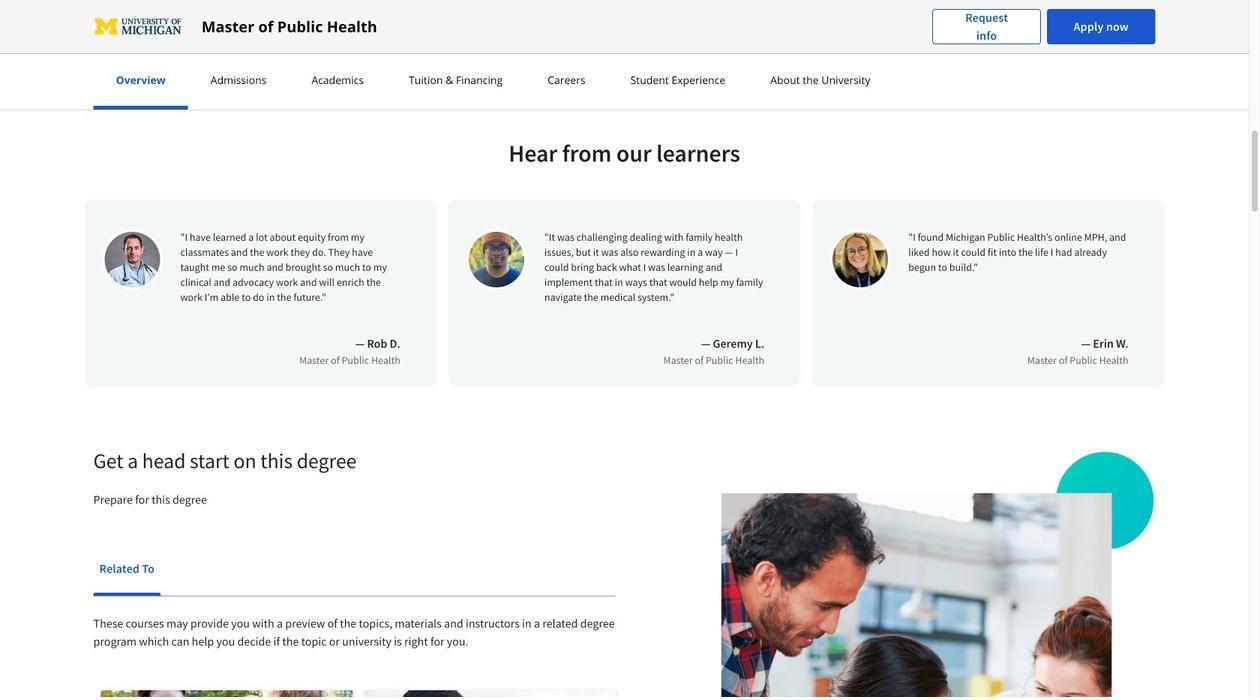 Task type: locate. For each thing, give the bounding box(es) containing it.
rob davidson header image
[[102, 230, 162, 290]]

university of michigan image
[[93, 15, 184, 39]]

mphgeremy lowe image
[[467, 230, 527, 290]]

stackability banner image
[[652, 450, 1156, 697]]

mpherin wilkie image
[[831, 230, 891, 290]]



Task type: vqa. For each thing, say whether or not it's contained in the screenshot.
rob davidson header image
yes



